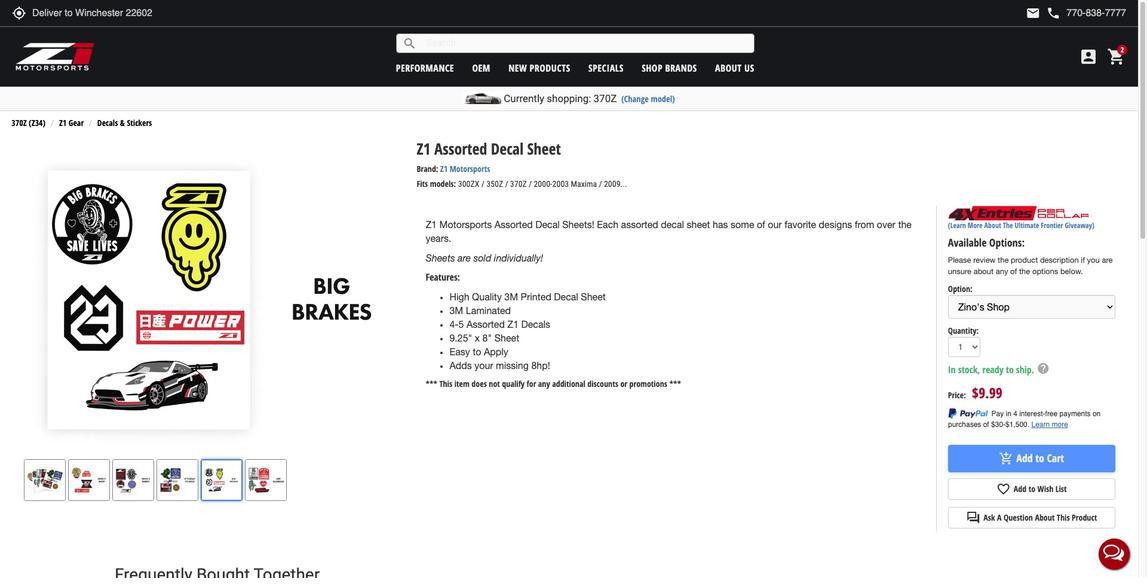Task type: vqa. For each thing, say whether or not it's contained in the screenshot.
Frontier at the top
yes



Task type: locate. For each thing, give the bounding box(es) containing it.
ready
[[983, 363, 1004, 377]]

z1 up brand:
[[417, 138, 431, 160]]

2 vertical spatial assorted
[[467, 319, 505, 330]]

0 horizontal spatial sheet
[[495, 333, 520, 344]]

add right add_shopping_cart
[[1017, 451, 1033, 466]]

0 vertical spatial of
[[757, 219, 766, 230]]

370z right 350z in the top left of the page
[[510, 179, 527, 189]]

sheet right printed
[[581, 292, 606, 303]]

years.
[[426, 233, 451, 244]]

***
[[426, 379, 437, 390], [670, 379, 681, 390]]

about
[[715, 61, 742, 74], [985, 221, 1002, 231], [1035, 512, 1055, 523]]

1 vertical spatial 3m
[[450, 306, 463, 316]]

1 vertical spatial about
[[985, 221, 1002, 231]]

370z left the (change
[[594, 93, 617, 105]]

about us link
[[715, 61, 755, 74]]

1 horizontal spatial this
[[1057, 512, 1070, 523]]

z1 motorsports link
[[440, 163, 490, 175]]

specials link
[[589, 61, 624, 74]]

1 horizontal spatial of
[[1011, 267, 1017, 276]]

z1
[[59, 117, 67, 128], [417, 138, 431, 160], [440, 163, 448, 175], [426, 219, 437, 230], [508, 319, 519, 330]]

about inside question_answer ask a question about this product
[[1035, 512, 1055, 523]]

about left us
[[715, 61, 742, 74]]

you
[[1088, 256, 1100, 265]]

motorsports inside z1 assorted decal sheet brand: z1 motorsports fits models: 300zx / 350z / 370z / 2000-2003 maxima / 2009...
[[450, 163, 490, 175]]

please
[[948, 256, 972, 265]]

this left product
[[1057, 512, 1070, 523]]

stock,
[[958, 363, 981, 377]]

1 vertical spatial decal
[[536, 219, 560, 230]]

product
[[1072, 512, 1097, 523]]

fits
[[417, 178, 428, 190]]

0 horizontal spatial of
[[757, 219, 766, 230]]

assorted up individually! on the top left
[[495, 219, 533, 230]]

1 horizontal spatial any
[[996, 267, 1009, 276]]

1 vertical spatial sheet
[[581, 292, 606, 303]]

1 horizontal spatial decals
[[521, 319, 551, 330]]

1 horizontal spatial 370z
[[510, 179, 527, 189]]

1 horizontal spatial are
[[1102, 256, 1113, 265]]

to left cart
[[1036, 451, 1045, 466]]

easy
[[450, 346, 470, 357]]

0 horizontal spatial the
[[899, 219, 912, 230]]

3 / from the left
[[529, 179, 532, 189]]

the down product
[[1020, 267, 1031, 276]]

mail phone
[[1026, 6, 1061, 20]]

qualify
[[502, 379, 525, 390]]

to inside the favorite_border add to wish list
[[1029, 483, 1036, 495]]

question_answer ask a question about this product
[[967, 511, 1097, 525]]

z1 inside z1 motorsports assorted decal sheets! each assorted decal sheet has some of our favorite designs from over the years.
[[426, 219, 437, 230]]

decals left &
[[97, 117, 118, 128]]

decals down printed
[[521, 319, 551, 330]]

assorted inside z1 motorsports assorted decal sheets! each assorted decal sheet has some of our favorite designs from over the years.
[[495, 219, 533, 230]]

decal
[[491, 138, 524, 160], [536, 219, 560, 230], [554, 292, 579, 303]]

motorsports up 300zx
[[450, 163, 490, 175]]

3m
[[505, 292, 518, 303], [450, 306, 463, 316]]

1 horizontal spatial 3m
[[505, 292, 518, 303]]

the right over
[[899, 219, 912, 230]]

to left wish
[[1029, 483, 1036, 495]]

or
[[621, 379, 628, 390]]

z1 assorted decal sheet brand: z1 motorsports fits models: 300zx / 350z / 370z / 2000-2003 maxima / 2009...
[[417, 138, 627, 190]]

any
[[996, 267, 1009, 276], [538, 379, 550, 390]]

ultimate
[[1015, 221, 1040, 231]]

1 vertical spatial this
[[1057, 512, 1070, 523]]

1 vertical spatial assorted
[[495, 219, 533, 230]]

assorted up z1 motorsports link
[[435, 138, 487, 160]]

maxima
[[571, 179, 597, 189]]

1 vertical spatial add
[[1014, 483, 1027, 495]]

about left the
[[985, 221, 1002, 231]]

shop brands link
[[642, 61, 697, 74]]

sheets
[[426, 253, 455, 263]]

to left ship.
[[1006, 363, 1014, 377]]

item
[[455, 379, 470, 390]]

new products link
[[509, 61, 571, 74]]

add inside add_shopping_cart add to cart
[[1017, 451, 1033, 466]]

8"
[[483, 333, 492, 344]]

1 horizontal spatial about
[[985, 221, 1002, 231]]

z1 for gear
[[59, 117, 67, 128]]

this
[[440, 379, 453, 390], [1057, 512, 1070, 523]]

decal up 350z in the top left of the page
[[491, 138, 524, 160]]

z1 motorsports logo image
[[15, 42, 95, 72]]

add right favorite_border
[[1014, 483, 1027, 495]]

about right question
[[1035, 512, 1055, 523]]

account_box
[[1079, 47, 1099, 66]]

3m up 4-
[[450, 306, 463, 316]]

1 vertical spatial decals
[[521, 319, 551, 330]]

&
[[120, 117, 125, 128]]

0 horizontal spatial ***
[[426, 379, 437, 390]]

decals & stickers link
[[97, 117, 152, 128]]

if
[[1081, 256, 1085, 265]]

0 vertical spatial add
[[1017, 451, 1033, 466]]

are left sold on the left top
[[458, 253, 471, 263]]

help
[[1037, 362, 1050, 375]]

0 vertical spatial sheet
[[527, 138, 561, 160]]

0 vertical spatial about
[[715, 61, 742, 74]]

/ right 350z in the top left of the page
[[505, 179, 508, 189]]

1 vertical spatial of
[[1011, 267, 1017, 276]]

models:
[[430, 178, 456, 190]]

to down x
[[473, 346, 481, 357]]

sheet inside z1 assorted decal sheet brand: z1 motorsports fits models: 300zx / 350z / 370z / 2000-2003 maxima / 2009...
[[527, 138, 561, 160]]

2 horizontal spatial 370z
[[594, 93, 617, 105]]

model)
[[651, 93, 675, 105]]

assorted inside high quality 3m printed decal sheet 3m laminated 4-5 assorted z1 decals 9.25" x 8" sheet easy to apply adds your missing 8hp!
[[467, 319, 505, 330]]

add for add to wish list
[[1014, 483, 1027, 495]]

any right "about"
[[996, 267, 1009, 276]]

motorsports up years.
[[440, 219, 492, 230]]

question_answer
[[967, 511, 981, 525]]

for
[[527, 379, 536, 390]]

are right you
[[1102, 256, 1113, 265]]

1 vertical spatial motorsports
[[440, 219, 492, 230]]

favorite_border
[[997, 482, 1011, 497]]

2 vertical spatial the
[[1020, 267, 1031, 276]]

of down product
[[1011, 267, 1017, 276]]

any right for
[[538, 379, 550, 390]]

/ left "2000-" at the left top
[[529, 179, 532, 189]]

sheets!
[[563, 219, 595, 230]]

review
[[974, 256, 996, 265]]

0 horizontal spatial 3m
[[450, 306, 463, 316]]

z1 gear link
[[59, 117, 84, 128]]

sheet
[[527, 138, 561, 160], [581, 292, 606, 303], [495, 333, 520, 344]]

add
[[1017, 451, 1033, 466], [1014, 483, 1027, 495]]

1 horizontal spatial ***
[[670, 379, 681, 390]]

quality
[[472, 292, 502, 303]]

2 vertical spatial about
[[1035, 512, 1055, 523]]

370z left (z34)
[[11, 117, 27, 128]]

1 horizontal spatial the
[[998, 256, 1009, 265]]

z1 inside high quality 3m printed decal sheet 3m laminated 4-5 assorted z1 decals 9.25" x 8" sheet easy to apply adds your missing 8hp!
[[508, 319, 519, 330]]

0 vertical spatial the
[[899, 219, 912, 230]]

the down options: at the right of page
[[998, 256, 1009, 265]]

list
[[1056, 483, 1067, 495]]

2 horizontal spatial about
[[1035, 512, 1055, 523]]

2 vertical spatial decal
[[554, 292, 579, 303]]

*** left item at the left of page
[[426, 379, 437, 390]]

decal inside high quality 3m printed decal sheet 3m laminated 4-5 assorted z1 decals 9.25" x 8" sheet easy to apply adds your missing 8hp!
[[554, 292, 579, 303]]

(learn more about the ultimate frontier giveaway) available options: please review the product description if you are unsure about any of the options below.
[[948, 221, 1113, 276]]

shopping_cart
[[1107, 47, 1127, 66]]

add inside the favorite_border add to wish list
[[1014, 483, 1027, 495]]

oem link
[[472, 61, 491, 74]]

z1 left the "gear"
[[59, 117, 67, 128]]

0 vertical spatial decals
[[97, 117, 118, 128]]

0 vertical spatial assorted
[[435, 138, 487, 160]]

assorted up '8"'
[[467, 319, 505, 330]]

giveaway)
[[1065, 221, 1095, 231]]

assorted
[[435, 138, 487, 160], [495, 219, 533, 230], [467, 319, 505, 330]]

a
[[998, 512, 1002, 523]]

370z (z34) link
[[11, 117, 46, 128]]

370z inside z1 assorted decal sheet brand: z1 motorsports fits models: 300zx / 350z / 370z / 2000-2003 maxima / 2009...
[[510, 179, 527, 189]]

z1 down laminated
[[508, 319, 519, 330]]

2 vertical spatial 370z
[[510, 179, 527, 189]]

0 vertical spatial this
[[440, 379, 453, 390]]

wish
[[1038, 483, 1054, 495]]

(learn more about the ultimate frontier giveaway) link
[[948, 221, 1095, 231]]

decal left sheets!
[[536, 219, 560, 230]]

decal inside z1 assorted decal sheet brand: z1 motorsports fits models: 300zx / 350z / 370z / 2000-2003 maxima / 2009...
[[491, 138, 524, 160]]

promotions
[[630, 379, 668, 390]]

decal inside z1 motorsports assorted decal sheets! each assorted decal sheet has some of our favorite designs from over the years.
[[536, 219, 560, 230]]

sheet up apply
[[495, 333, 520, 344]]

currently shopping: 370z (change model)
[[504, 93, 675, 105]]

0 vertical spatial any
[[996, 267, 1009, 276]]

price:
[[948, 389, 966, 401]]

/ left 2009... on the top right
[[599, 179, 602, 189]]

decal right printed
[[554, 292, 579, 303]]

(z34)
[[29, 117, 46, 128]]

about us
[[715, 61, 755, 74]]

sheets are sold individually!
[[426, 253, 543, 263]]

z1 up years.
[[426, 219, 437, 230]]

this left item at the left of page
[[440, 379, 453, 390]]

cart
[[1047, 451, 1065, 466]]

to inside add_shopping_cart add to cart
[[1036, 451, 1045, 466]]

0 horizontal spatial any
[[538, 379, 550, 390]]

2 horizontal spatial sheet
[[581, 292, 606, 303]]

add for add to cart
[[1017, 451, 1033, 466]]

*** right promotions
[[670, 379, 681, 390]]

sold
[[474, 253, 492, 263]]

are inside (learn more about the ultimate frontier giveaway) available options: please review the product description if you are unsure about any of the options below.
[[1102, 256, 1113, 265]]

0 horizontal spatial 370z
[[11, 117, 27, 128]]

0 vertical spatial motorsports
[[450, 163, 490, 175]]

/ left 350z in the top left of the page
[[482, 179, 485, 189]]

to
[[473, 346, 481, 357], [1006, 363, 1014, 377], [1036, 451, 1045, 466], [1029, 483, 1036, 495]]

ship.
[[1017, 363, 1035, 377]]

sheet up "2000-" at the left top
[[527, 138, 561, 160]]

of left our
[[757, 219, 766, 230]]

3m right the quality
[[505, 292, 518, 303]]

add_shopping_cart add to cart
[[1000, 451, 1065, 466]]

favorite_border add to wish list
[[997, 482, 1067, 497]]

z1 for assorted
[[417, 138, 431, 160]]

performance
[[396, 61, 454, 74]]

x
[[475, 333, 480, 344]]

1 horizontal spatial sheet
[[527, 138, 561, 160]]

0 vertical spatial decal
[[491, 138, 524, 160]]

some
[[731, 219, 755, 230]]

your
[[475, 360, 493, 371]]



Task type: describe. For each thing, give the bounding box(es) containing it.
frontier
[[1041, 221, 1064, 231]]

apply
[[484, 346, 509, 357]]

1 vertical spatial 370z
[[11, 117, 27, 128]]

of inside (learn more about the ultimate frontier giveaway) available options: please review the product description if you are unsure about any of the options below.
[[1011, 267, 1017, 276]]

does
[[472, 379, 487, 390]]

2003
[[553, 179, 569, 189]]

unsure
[[948, 267, 972, 276]]

our
[[768, 219, 782, 230]]

2 horizontal spatial the
[[1020, 267, 1031, 276]]

(change
[[622, 93, 649, 105]]

z1 up models:
[[440, 163, 448, 175]]

high quality 3m printed decal sheet 3m laminated 4-5 assorted z1 decals 9.25" x 8" sheet easy to apply adds your missing 8hp!
[[450, 292, 606, 371]]

shopping:
[[547, 93, 591, 105]]

available
[[948, 236, 987, 250]]

of inside z1 motorsports assorted decal sheets! each assorted decal sheet has some of our favorite designs from over the years.
[[757, 219, 766, 230]]

5
[[459, 319, 464, 330]]

decals inside high quality 3m printed decal sheet 3m laminated 4-5 assorted z1 decals 9.25" x 8" sheet easy to apply adds your missing 8hp!
[[521, 319, 551, 330]]

1 / from the left
[[482, 179, 485, 189]]

individually!
[[494, 253, 543, 263]]

the
[[1003, 221, 1013, 231]]

discounts
[[588, 379, 619, 390]]

ask
[[984, 512, 995, 523]]

assorted inside z1 assorted decal sheet brand: z1 motorsports fits models: 300zx / 350z / 370z / 2000-2003 maxima / 2009...
[[435, 138, 487, 160]]

0 horizontal spatial decals
[[97, 117, 118, 128]]

0 horizontal spatial are
[[458, 253, 471, 263]]

to inside high quality 3m printed decal sheet 3m laminated 4-5 assorted z1 decals 9.25" x 8" sheet easy to apply adds your missing 8hp!
[[473, 346, 481, 357]]

each
[[597, 219, 619, 230]]

to inside in stock, ready to ship. help
[[1006, 363, 1014, 377]]

brands
[[666, 61, 697, 74]]

2 vertical spatial sheet
[[495, 333, 520, 344]]

9.25"
[[450, 333, 472, 344]]

more
[[968, 221, 983, 231]]

0 horizontal spatial this
[[440, 379, 453, 390]]

options
[[1033, 267, 1059, 276]]

mail
[[1026, 6, 1041, 20]]

z1 for motorsports
[[426, 219, 437, 230]]

sheet
[[687, 219, 710, 230]]

350z
[[487, 179, 503, 189]]

any inside (learn more about the ultimate frontier giveaway) available options: please review the product description if you are unsure about any of the options below.
[[996, 267, 1009, 276]]

shop brands
[[642, 61, 697, 74]]

high
[[450, 292, 470, 303]]

account_box link
[[1076, 47, 1102, 66]]

2 *** from the left
[[670, 379, 681, 390]]

assorted
[[621, 219, 659, 230]]

370z (z34)
[[11, 117, 46, 128]]

in stock, ready to ship. help
[[948, 362, 1050, 377]]

shopping_cart link
[[1105, 47, 1127, 66]]

quantity:
[[948, 325, 979, 337]]

phone link
[[1047, 6, 1127, 20]]

about
[[974, 267, 994, 276]]

description
[[1040, 256, 1079, 265]]

from
[[855, 219, 875, 230]]

$9.99
[[972, 383, 1003, 403]]

4-
[[450, 319, 459, 330]]

2 / from the left
[[505, 179, 508, 189]]

2009...
[[604, 179, 627, 189]]

over
[[877, 219, 896, 230]]

0 horizontal spatial about
[[715, 61, 742, 74]]

0 vertical spatial 3m
[[505, 292, 518, 303]]

specials
[[589, 61, 624, 74]]

additional
[[552, 379, 586, 390]]

currently
[[504, 93, 545, 105]]

z1 gear
[[59, 117, 84, 128]]

new products
[[509, 61, 571, 74]]

*** this item does not qualify for any additional discounts or promotions ***
[[426, 379, 681, 390]]

add_shopping_cart
[[1000, 452, 1014, 466]]

1 vertical spatial the
[[998, 256, 1009, 265]]

z1 motorsports assorted decal sheets! each assorted decal sheet has some of our favorite designs from over the years.
[[426, 219, 912, 244]]

products
[[530, 61, 571, 74]]

1 vertical spatial any
[[538, 379, 550, 390]]

300zx
[[458, 179, 480, 189]]

printed
[[521, 292, 552, 303]]

adds
[[450, 360, 472, 371]]

Search search field
[[417, 34, 754, 53]]

option:
[[948, 284, 973, 295]]

product
[[1011, 256, 1038, 265]]

not
[[489, 379, 500, 390]]

2000-
[[534, 179, 553, 189]]

mail link
[[1026, 6, 1041, 20]]

decals & stickers
[[97, 117, 152, 128]]

the inside z1 motorsports assorted decal sheets! each assorted decal sheet has some of our favorite designs from over the years.
[[899, 219, 912, 230]]

phone
[[1047, 6, 1061, 20]]

this inside question_answer ask a question about this product
[[1057, 512, 1070, 523]]

0 vertical spatial 370z
[[594, 93, 617, 105]]

motorsports inside z1 motorsports assorted decal sheets! each assorted decal sheet has some of our favorite designs from over the years.
[[440, 219, 492, 230]]

about inside (learn more about the ultimate frontier giveaway) available options: please review the product description if you are unsure about any of the options below.
[[985, 221, 1002, 231]]

1 *** from the left
[[426, 379, 437, 390]]

stickers
[[127, 117, 152, 128]]

4 / from the left
[[599, 179, 602, 189]]

(learn
[[948, 221, 966, 231]]

(change model) link
[[622, 93, 675, 105]]

features:
[[426, 271, 460, 284]]

brand:
[[417, 163, 438, 175]]

designs
[[819, 219, 852, 230]]

favorite
[[785, 219, 817, 230]]

price: $9.99
[[948, 383, 1003, 403]]

us
[[745, 61, 755, 74]]

options:
[[990, 236, 1025, 250]]



